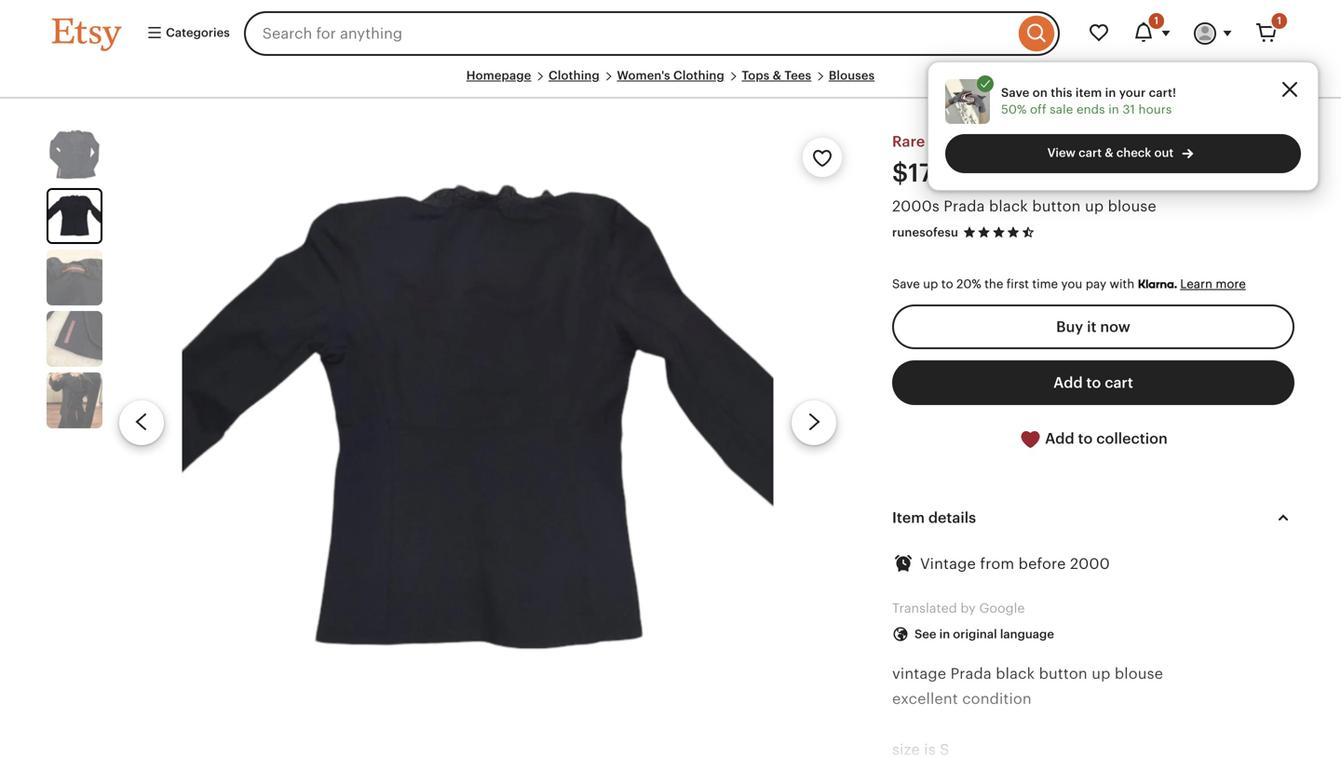 Task type: vqa. For each thing, say whether or not it's contained in the screenshot.
the topmost the blouse
yes



Task type: describe. For each thing, give the bounding box(es) containing it.
see in original language link
[[878, 617, 1068, 652]]

collection
[[1096, 430, 1168, 447]]

2 clothing from the left
[[673, 68, 725, 82]]

2000s prada black button up blouse image 4 image
[[47, 311, 102, 367]]

with
[[1110, 277, 1135, 291]]

menu bar containing homepage
[[52, 67, 1289, 99]]

0 horizontal spatial 2000s prada black button up blouse image 2 image
[[48, 190, 101, 242]]

up inside 'save up to 20% the first time you pay with klarna. learn more'
[[923, 277, 938, 291]]

it
[[1087, 318, 1097, 335]]

prada for vintage
[[951, 665, 992, 682]]

0 horizontal spatial cart
[[1079, 146, 1102, 160]]

to for add to collection
[[1078, 430, 1093, 447]]

language
[[1000, 627, 1054, 641]]

your
[[1119, 86, 1146, 100]]

save on this item in your cart! 50% off sale ends in 31 hours
[[1001, 86, 1176, 116]]

homepage
[[466, 68, 531, 82]]

original
[[953, 627, 997, 641]]

learn more button
[[1180, 277, 1246, 291]]

Search for anything text field
[[244, 11, 1014, 56]]

excellent
[[892, 691, 958, 708]]

klarna.
[[1138, 277, 1177, 292]]

& inside menu bar
[[773, 68, 782, 82]]

to inside 'save up to 20% the first time you pay with klarna. learn more'
[[941, 277, 953, 291]]

2000s
[[892, 198, 940, 214]]

google
[[979, 601, 1025, 615]]

item details button
[[876, 496, 1311, 540]]

pay
[[1086, 277, 1107, 291]]

save for klarna.
[[892, 277, 920, 291]]

item
[[1076, 86, 1102, 100]]

view cart & check out link
[[945, 134, 1301, 173]]

details
[[928, 510, 976, 526]]

add to cart
[[1054, 374, 1133, 391]]

vintage from before 2000
[[920, 556, 1110, 572]]

item
[[892, 510, 925, 526]]

0 vertical spatial in
[[1105, 86, 1116, 100]]

tees
[[785, 68, 812, 82]]

this
[[1051, 86, 1073, 100]]

1 link
[[1244, 11, 1289, 56]]

$178.21
[[892, 159, 981, 187]]

before
[[1019, 556, 1066, 572]]

you
[[1061, 277, 1083, 291]]

translated
[[892, 601, 957, 615]]

blouses link
[[829, 68, 875, 82]]

cart!
[[1149, 86, 1176, 100]]

view cart & check out
[[1047, 146, 1174, 160]]

1 horizontal spatial 2000s prada black button up blouse image 2 image
[[182, 127, 774, 718]]

clothing link
[[549, 68, 600, 82]]

buy it now
[[1056, 318, 1131, 335]]

homepage link
[[466, 68, 531, 82]]

1 horizontal spatial &
[[1105, 146, 1114, 160]]

2 1 from the left
[[1277, 15, 1282, 27]]

from
[[980, 556, 1015, 572]]

2 vertical spatial in
[[939, 627, 950, 641]]

blouses
[[829, 68, 875, 82]]

button for vintage prada black button up blouse excellent condition
[[1039, 665, 1088, 682]]

add for add to cart
[[1054, 374, 1083, 391]]

view
[[1047, 146, 1076, 160]]

time
[[1032, 277, 1058, 291]]

check
[[1116, 146, 1152, 160]]

out
[[1154, 146, 1174, 160]]

categories
[[163, 26, 230, 39]]

rare
[[892, 133, 925, 150]]

black for vintage
[[996, 665, 1035, 682]]

add to collection button
[[892, 416, 1295, 462]]



Task type: locate. For each thing, give the bounding box(es) containing it.
None search field
[[244, 11, 1060, 56]]

1 inside popup button
[[1154, 15, 1159, 27]]

1 1 from the left
[[1154, 15, 1159, 27]]

0 vertical spatial button
[[1032, 198, 1081, 214]]

1 clothing from the left
[[549, 68, 600, 82]]

in
[[1105, 86, 1116, 100], [1109, 102, 1119, 116], [939, 627, 950, 641]]

2000s prada black button up blouse image 3 image
[[47, 250, 102, 306]]

hours
[[1139, 102, 1172, 116]]

see
[[915, 627, 937, 641]]

prada inside "vintage prada black button up blouse excellent condition"
[[951, 665, 992, 682]]

save
[[1001, 86, 1030, 100], [892, 277, 920, 291]]

50%
[[1001, 102, 1027, 116]]

prada for 2000s
[[944, 198, 985, 214]]

blouse for vintage prada black button up blouse excellent condition
[[1115, 665, 1163, 682]]

tops & tees
[[742, 68, 812, 82]]

0 vertical spatial blouse
[[1108, 198, 1157, 214]]

runesofesu link
[[892, 225, 958, 239]]

menu bar
[[52, 67, 1289, 99]]

1 vertical spatial in
[[1109, 102, 1119, 116]]

2 vertical spatial to
[[1078, 430, 1093, 447]]

0 horizontal spatial 1
[[1154, 15, 1159, 27]]

1 vertical spatial &
[[1105, 146, 1114, 160]]

add down add to cart button
[[1045, 430, 1075, 447]]

0 vertical spatial up
[[1085, 198, 1104, 214]]

learn
[[1180, 277, 1213, 291]]

by
[[961, 601, 976, 615]]

0 vertical spatial &
[[773, 68, 782, 82]]

vintage
[[892, 665, 946, 682]]

save inside 'save up to 20% the first time you pay with klarna. learn more'
[[892, 277, 920, 291]]

to
[[941, 277, 953, 291], [1087, 374, 1101, 391], [1078, 430, 1093, 447]]

2000s prada black button up blouse image 5 image
[[47, 373, 102, 429]]

categories banner
[[19, 0, 1323, 67]]

up inside "vintage prada black button up blouse excellent condition"
[[1092, 665, 1111, 682]]

women's clothing link
[[617, 68, 725, 82]]

31
[[1123, 102, 1135, 116]]

vintage prada black button up blouse excellent condition
[[892, 665, 1163, 708]]

buy it now button
[[892, 304, 1295, 349]]

cart inside button
[[1105, 374, 1133, 391]]

rare find $178.21
[[892, 133, 981, 187]]

1 vertical spatial up
[[923, 277, 938, 291]]

1
[[1154, 15, 1159, 27], [1277, 15, 1282, 27]]

2000s prada black button up blouse image 1 image
[[47, 127, 102, 183]]

add
[[1054, 374, 1083, 391], [1045, 430, 1075, 447]]

save for ends
[[1001, 86, 1030, 100]]

black
[[989, 198, 1028, 214], [996, 665, 1035, 682]]

clothing
[[549, 68, 600, 82], [673, 68, 725, 82]]

more
[[1216, 277, 1246, 291]]

blouse for 2000s prada black button up blouse
[[1108, 198, 1157, 214]]

buy
[[1056, 318, 1083, 335]]

1 vertical spatial save
[[892, 277, 920, 291]]

20%
[[957, 277, 981, 291]]

1 vertical spatial button
[[1039, 665, 1088, 682]]

2000
[[1070, 556, 1110, 572]]

save down the runesofesu on the top right of the page
[[892, 277, 920, 291]]

categories button
[[132, 17, 238, 50]]

1 vertical spatial prada
[[951, 665, 992, 682]]

1 horizontal spatial cart
[[1105, 374, 1133, 391]]

none search field inside categories banner
[[244, 11, 1060, 56]]

add to collection
[[1042, 430, 1168, 447]]

0 horizontal spatial &
[[773, 68, 782, 82]]

now
[[1100, 318, 1131, 335]]

button
[[1032, 198, 1081, 214], [1039, 665, 1088, 682]]

0 vertical spatial prada
[[944, 198, 985, 214]]

0 vertical spatial to
[[941, 277, 953, 291]]

add to cart button
[[892, 360, 1295, 405]]

the
[[985, 277, 1003, 291]]

women's
[[617, 68, 670, 82]]

to left 20%
[[941, 277, 953, 291]]

1 button
[[1121, 11, 1183, 56]]

on
[[1033, 86, 1048, 100]]

in left "31"
[[1109, 102, 1119, 116]]

cart right view
[[1079, 146, 1102, 160]]

0 vertical spatial save
[[1001, 86, 1030, 100]]

condition
[[962, 691, 1032, 708]]

off
[[1030, 102, 1047, 116]]

up for vintage prada black button up blouse excellent condition
[[1092, 665, 1111, 682]]

up for 2000s prada black button up blouse
[[1085, 198, 1104, 214]]

in right "see"
[[939, 627, 950, 641]]

&
[[773, 68, 782, 82], [1105, 146, 1114, 160]]

tops & tees link
[[742, 68, 812, 82]]

cart
[[1079, 146, 1102, 160], [1105, 374, 1133, 391]]

blouse
[[1108, 198, 1157, 214], [1115, 665, 1163, 682]]

1 vertical spatial cart
[[1105, 374, 1133, 391]]

0 horizontal spatial clothing
[[549, 68, 600, 82]]

0 vertical spatial add
[[1054, 374, 1083, 391]]

black up first at the right of the page
[[989, 198, 1028, 214]]

& left check
[[1105, 146, 1114, 160]]

cart down now
[[1105, 374, 1133, 391]]

sale
[[1050, 102, 1073, 116]]

add down buy
[[1054, 374, 1083, 391]]

prada down '$178.21'
[[944, 198, 985, 214]]

to down buy it now "button"
[[1087, 374, 1101, 391]]

0 vertical spatial cart
[[1079, 146, 1102, 160]]

0 vertical spatial black
[[989, 198, 1028, 214]]

prada up condition
[[951, 665, 992, 682]]

button down language
[[1039, 665, 1088, 682]]

1 horizontal spatial 1
[[1277, 15, 1282, 27]]

save inside "save on this item in your cart! 50% off sale ends in 31 hours"
[[1001, 86, 1030, 100]]

1 vertical spatial to
[[1087, 374, 1101, 391]]

to left collection
[[1078, 430, 1093, 447]]

prada
[[944, 198, 985, 214], [951, 665, 992, 682]]

button down view
[[1032, 198, 1081, 214]]

2000s prada black button up blouse
[[892, 198, 1157, 214]]

2000s prada black button up blouse image 2 image
[[182, 127, 774, 718], [48, 190, 101, 242]]

find
[[929, 133, 957, 150]]

1 horizontal spatial save
[[1001, 86, 1030, 100]]

1 vertical spatial blouse
[[1115, 665, 1163, 682]]

button inside "vintage prada black button up blouse excellent condition"
[[1039, 665, 1088, 682]]

add for add to collection
[[1045, 430, 1075, 447]]

runesofesu
[[892, 225, 958, 239]]

save up 50%
[[1001, 86, 1030, 100]]

black inside "vintage prada black button up blouse excellent condition"
[[996, 665, 1035, 682]]

vintage
[[920, 556, 976, 572]]

button for 2000s prada black button up blouse
[[1032, 198, 1081, 214]]

in right item
[[1105, 86, 1116, 100]]

first
[[1007, 277, 1029, 291]]

clothing down search for anything text box
[[549, 68, 600, 82]]

black for 2000s
[[989, 198, 1028, 214]]

0 horizontal spatial save
[[892, 277, 920, 291]]

& left tees
[[773, 68, 782, 82]]

to for add to cart
[[1087, 374, 1101, 391]]

see in original language
[[915, 627, 1054, 641]]

translated by google
[[892, 601, 1025, 615]]

ends
[[1077, 102, 1105, 116]]

clothing down categories banner
[[673, 68, 725, 82]]

1 vertical spatial black
[[996, 665, 1035, 682]]

1 horizontal spatial clothing
[[673, 68, 725, 82]]

1 vertical spatial add
[[1045, 430, 1075, 447]]

item details
[[892, 510, 976, 526]]

blouse inside "vintage prada black button up blouse excellent condition"
[[1115, 665, 1163, 682]]

tops
[[742, 68, 770, 82]]

2 vertical spatial up
[[1092, 665, 1111, 682]]

up
[[1085, 198, 1104, 214], [923, 277, 938, 291], [1092, 665, 1111, 682]]

black up condition
[[996, 665, 1035, 682]]

women's clothing
[[617, 68, 725, 82]]

save up to 20% the first time you pay with klarna. learn more
[[892, 277, 1246, 292]]



